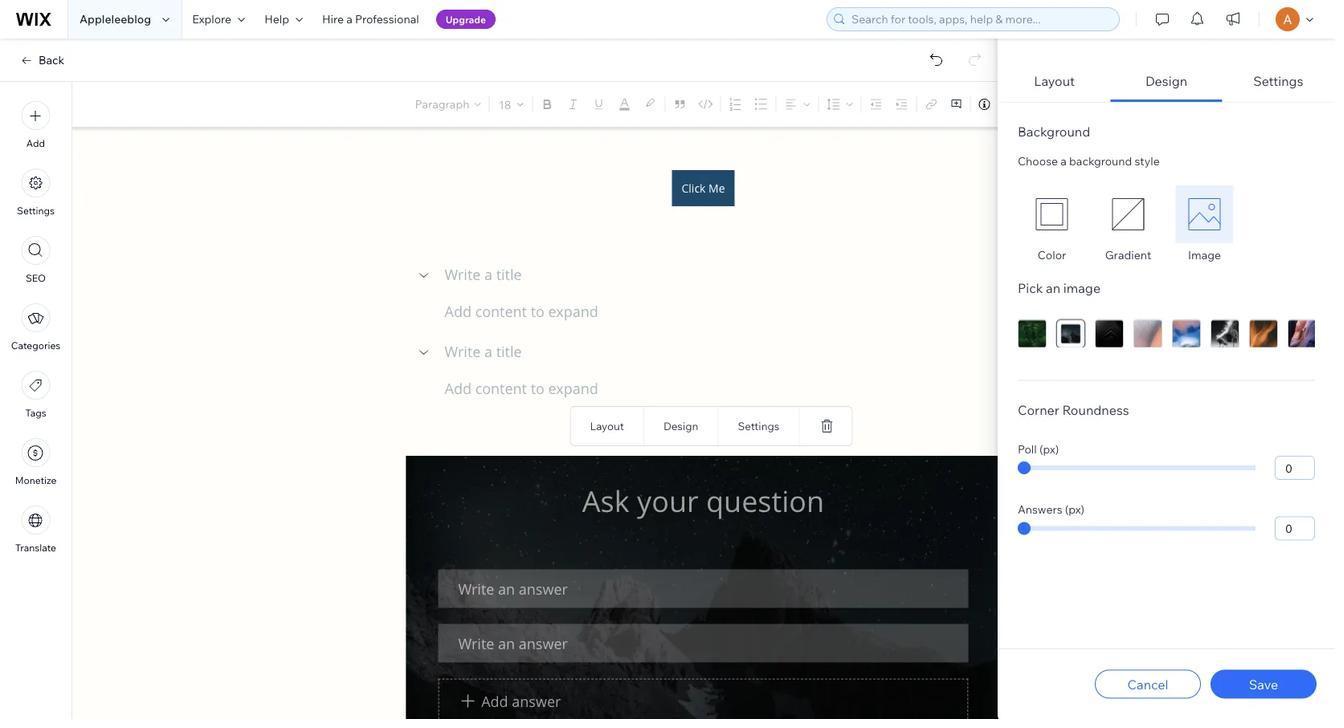 Task type: locate. For each thing, give the bounding box(es) containing it.
0 horizontal spatial layout button
[[586, 416, 628, 437]]

answers (px)
[[1018, 503, 1085, 517]]

roundness
[[1062, 402, 1129, 418]]

1 horizontal spatial layout
[[1034, 73, 1075, 89]]

tab list containing layout
[[999, 63, 1334, 639]]

0 vertical spatial settings button
[[1222, 63, 1334, 102]]

0 vertical spatial design
[[1145, 73, 1187, 89]]

a right hire
[[346, 12, 353, 26]]

me
[[709, 181, 725, 196]]

settings button
[[1222, 63, 1334, 102], [17, 169, 55, 217], [734, 416, 784, 437]]

0 vertical spatial settings
[[1253, 73, 1303, 89]]

2 vertical spatial settings button
[[734, 416, 784, 437]]

background
[[1018, 124, 1090, 140]]

corner roundness
[[1018, 402, 1129, 418]]

help button
[[255, 0, 312, 39]]

monetize button
[[15, 439, 57, 487]]

1 horizontal spatial settings button
[[734, 416, 784, 437]]

layout button inside tab list
[[999, 63, 1110, 102]]

a right choose
[[1061, 154, 1067, 168]]

answers
[[1018, 503, 1063, 517]]

1 poll from the top
[[1018, 22, 1045, 42]]

1 vertical spatial a
[[1061, 154, 1067, 168]]

appleleeblog
[[80, 12, 151, 26]]

0 vertical spatial (px)
[[1039, 442, 1059, 456]]

pick
[[1018, 280, 1043, 296]]

design inside tab list
[[1145, 73, 1187, 89]]

None text field
[[445, 265, 1001, 286], [445, 379, 1001, 401], [445, 265, 1001, 286], [445, 379, 1001, 401]]

layout button for right design button
[[999, 63, 1110, 102]]

2 poll from the top
[[1018, 442, 1037, 456]]

0 horizontal spatial a
[[346, 12, 353, 26]]

image
[[1063, 280, 1101, 296]]

color
[[1038, 248, 1066, 262]]

None text field
[[445, 302, 1001, 324], [445, 342, 1001, 364], [445, 302, 1001, 324], [445, 342, 1001, 364]]

1 vertical spatial settings button
[[17, 169, 55, 217]]

(px)
[[1039, 442, 1059, 456], [1065, 503, 1085, 517]]

layout
[[1034, 73, 1075, 89], [590, 420, 624, 433]]

translate
[[15, 542, 56, 554]]

layout button
[[999, 63, 1110, 102], [586, 416, 628, 437]]

a for background
[[1061, 154, 1067, 168]]

a inside design tab panel
[[1061, 154, 1067, 168]]

1 vertical spatial poll
[[1018, 442, 1037, 456]]

1 vertical spatial layout button
[[586, 416, 628, 437]]

tab list
[[999, 63, 1334, 639]]

tags button
[[21, 371, 50, 419]]

1 horizontal spatial settings
[[738, 420, 780, 433]]

0 vertical spatial poll
[[1018, 22, 1045, 42]]

None range field
[[1018, 466, 1256, 471], [1018, 527, 1256, 531], [1018, 466, 1256, 471], [1018, 527, 1256, 531]]

1 vertical spatial settings
[[17, 205, 55, 217]]

menu
[[0, 92, 71, 564]]

click me
[[682, 181, 725, 196]]

cancel button
[[1095, 670, 1201, 699]]

settings
[[1253, 73, 1303, 89], [17, 205, 55, 217], [738, 420, 780, 433]]

0 vertical spatial design button
[[1110, 63, 1222, 102]]

poll inside design tab panel
[[1018, 442, 1037, 456]]

poll
[[1018, 22, 1045, 42], [1018, 442, 1037, 456]]

0 vertical spatial layout
[[1034, 73, 1075, 89]]

categories
[[11, 340, 60, 352]]

ricosmodal dialog
[[998, 0, 1335, 720]]

choose a background style
[[1018, 154, 1160, 168]]

2 horizontal spatial settings
[[1253, 73, 1303, 89]]

layout inside ricosmodal dialog
[[1034, 73, 1075, 89]]

design
[[1145, 73, 1187, 89], [663, 420, 698, 433]]

0 horizontal spatial design button
[[659, 416, 702, 437]]

0 vertical spatial a
[[346, 12, 353, 26]]

poll for poll (px)
[[1018, 442, 1037, 456]]

list box
[[1018, 186, 1315, 262]]

a for professional
[[346, 12, 353, 26]]

a
[[346, 12, 353, 26], [1061, 154, 1067, 168]]

(px) down corner
[[1039, 442, 1059, 456]]

notes
[[1280, 97, 1311, 111]]

0 vertical spatial layout button
[[999, 63, 1110, 102]]

hire a professional link
[[312, 0, 429, 39]]

2 vertical spatial settings
[[738, 420, 780, 433]]

1 vertical spatial design
[[663, 420, 698, 433]]

layout button for bottommost design button
[[586, 416, 628, 437]]

1 horizontal spatial layout button
[[999, 63, 1110, 102]]

1 horizontal spatial (px)
[[1065, 503, 1085, 517]]

1 vertical spatial (px)
[[1065, 503, 1085, 517]]

design button
[[1110, 63, 1222, 102], [659, 416, 702, 437]]

list box containing color
[[1018, 186, 1315, 262]]

explore
[[192, 12, 231, 26]]

2 horizontal spatial settings button
[[1222, 63, 1334, 102]]

0 horizontal spatial layout
[[590, 420, 624, 433]]

(px) right answers
[[1065, 503, 1085, 517]]

upgrade
[[446, 13, 486, 25]]

1 horizontal spatial a
[[1061, 154, 1067, 168]]

None number field
[[1275, 456, 1315, 480], [1275, 517, 1315, 541], [1275, 456, 1315, 480], [1275, 517, 1315, 541]]

hire a professional
[[322, 12, 419, 26]]

1 horizontal spatial design
[[1145, 73, 1187, 89]]

tags
[[25, 407, 46, 419]]

0 horizontal spatial (px)
[[1039, 442, 1059, 456]]



Task type: describe. For each thing, give the bounding box(es) containing it.
background
[[1069, 154, 1132, 168]]

settings button for bottommost design button
[[734, 416, 784, 437]]

corner
[[1018, 402, 1059, 418]]

save button
[[1211, 670, 1317, 699]]

translate button
[[15, 506, 56, 554]]

tab list inside ricosmodal dialog
[[999, 63, 1334, 639]]

(px) for poll (px)
[[1039, 442, 1059, 456]]

click
[[682, 181, 706, 196]]

style
[[1135, 154, 1160, 168]]

1 vertical spatial layout
[[590, 420, 624, 433]]

settings inside tab list
[[1253, 73, 1303, 89]]

an
[[1046, 280, 1061, 296]]

upgrade button
[[436, 10, 496, 29]]

add
[[26, 137, 45, 149]]

design tab panel
[[999, 103, 1334, 639]]

monetize
[[15, 475, 57, 487]]

gradient
[[1105, 248, 1151, 262]]

0 horizontal spatial settings
[[17, 205, 55, 217]]

list box inside design tab panel
[[1018, 186, 1315, 262]]

(px) for answers (px)
[[1065, 503, 1085, 517]]

1 vertical spatial design button
[[659, 416, 702, 437]]

help
[[264, 12, 289, 26]]

seo button
[[21, 236, 50, 284]]

add button
[[21, 101, 50, 149]]

settings button for right design button
[[1222, 63, 1334, 102]]

menu containing add
[[0, 92, 71, 564]]

Search for tools, apps, help & more... field
[[847, 8, 1114, 31]]

seo
[[26, 272, 46, 284]]

cancel
[[1127, 677, 1168, 693]]

poll for poll
[[1018, 22, 1045, 42]]

back
[[39, 53, 64, 67]]

back button
[[19, 53, 64, 67]]

pick an image
[[1018, 280, 1101, 296]]

0 horizontal spatial design
[[663, 420, 698, 433]]

notes button
[[1251, 94, 1316, 115]]

click me button
[[672, 170, 735, 206]]

1 horizontal spatial design button
[[1110, 63, 1222, 102]]

hire
[[322, 12, 344, 26]]

Click Me text field
[[406, 63, 1001, 720]]

poll (px)
[[1018, 442, 1059, 456]]

professional
[[355, 12, 419, 26]]

choose
[[1018, 154, 1058, 168]]

categories button
[[11, 304, 60, 352]]

save
[[1249, 677, 1278, 693]]

0 horizontal spatial settings button
[[17, 169, 55, 217]]

image
[[1188, 248, 1221, 262]]



Task type: vqa. For each thing, say whether or not it's contained in the screenshot.
Design button to the top
yes



